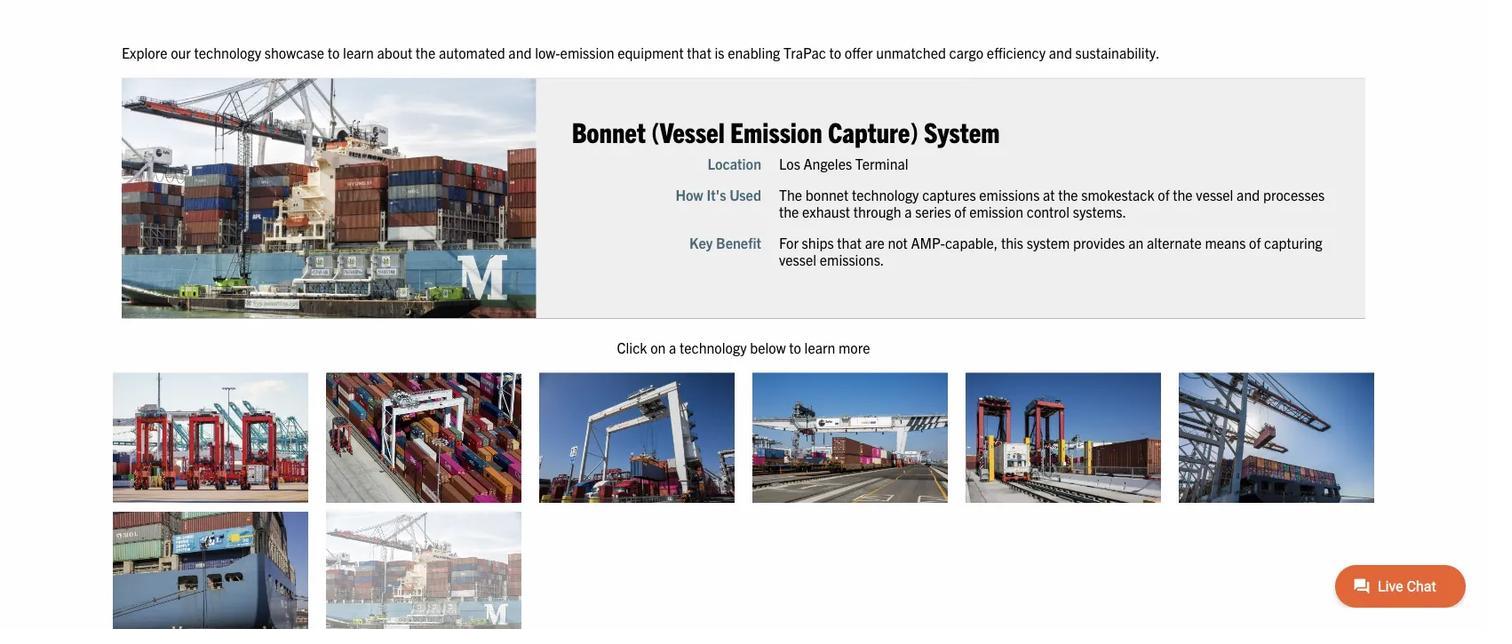 Task type: locate. For each thing, give the bounding box(es) containing it.
1 horizontal spatial a
[[905, 202, 912, 220]]

learn left about
[[343, 43, 374, 61]]

1 vertical spatial vessel
[[779, 251, 817, 268]]

offer
[[845, 43, 873, 61]]

1 horizontal spatial that
[[837, 234, 862, 251]]

click on a technology below to learn more
[[617, 338, 870, 356]]

to right below on the right of page
[[789, 338, 801, 356]]

the bonnet technology captures emissions at the smokestack of the vessel and processes the exhaust through a series of emission control systems.
[[779, 185, 1325, 220]]

0 vertical spatial a
[[905, 202, 912, 220]]

bonnet
[[806, 185, 849, 203]]

of
[[1158, 185, 1170, 203], [955, 202, 966, 220], [1249, 234, 1261, 251]]

the
[[416, 43, 436, 61], [1059, 185, 1078, 203], [1173, 185, 1193, 203], [779, 202, 799, 220]]

0 horizontal spatial technology
[[194, 43, 261, 61]]

that inside "for ships that are not amp-capable, this system provides an alternate means of capturing vessel emissions."
[[837, 234, 862, 251]]

at
[[1043, 185, 1055, 203]]

learn left "more"
[[805, 338, 836, 356]]

vessel
[[1196, 185, 1234, 203], [779, 251, 817, 268]]

to left offer
[[830, 43, 842, 61]]

system
[[924, 113, 1000, 148]]

series
[[915, 202, 951, 220]]

of right means
[[1249, 234, 1261, 251]]

emission left equipment
[[560, 43, 614, 61]]

it's
[[707, 185, 726, 203]]

of right the "series"
[[955, 202, 966, 220]]

that left are
[[837, 234, 862, 251]]

to right showcase
[[328, 43, 340, 61]]

low-
[[535, 43, 560, 61]]

1 horizontal spatial vessel
[[1196, 185, 1234, 203]]

an
[[1129, 234, 1144, 251]]

captures
[[922, 185, 976, 203]]

and inside the bonnet technology captures emissions at the smokestack of the vessel and processes the exhaust through a series of emission control systems.
[[1237, 185, 1260, 203]]

to
[[328, 43, 340, 61], [830, 43, 842, 61], [789, 338, 801, 356]]

system
[[1027, 234, 1070, 251]]

1 vertical spatial technology
[[852, 185, 919, 203]]

2 vertical spatial technology
[[680, 338, 747, 356]]

below
[[750, 338, 786, 356]]

showcase
[[265, 43, 324, 61]]

key
[[689, 234, 713, 251]]

2 horizontal spatial technology
[[852, 185, 919, 203]]

0 horizontal spatial to
[[328, 43, 340, 61]]

angeles
[[804, 154, 852, 172]]

the
[[779, 185, 802, 203]]

cargo
[[950, 43, 984, 61]]

1 horizontal spatial learn
[[805, 338, 836, 356]]

technology for showcase
[[194, 43, 261, 61]]

amp-
[[911, 234, 945, 251]]

and left processes
[[1237, 185, 1260, 203]]

0 horizontal spatial vessel
[[779, 251, 817, 268]]

2 horizontal spatial and
[[1237, 185, 1260, 203]]

bonnet
[[572, 113, 646, 148]]

1 horizontal spatial to
[[789, 338, 801, 356]]

1 horizontal spatial emission
[[970, 202, 1024, 220]]

a right on
[[669, 338, 676, 356]]

0 horizontal spatial that
[[687, 43, 712, 61]]

technology down terminal
[[852, 185, 919, 203]]

a left the "series"
[[905, 202, 912, 220]]

of right smokestack
[[1158, 185, 1170, 203]]

technology
[[194, 43, 261, 61], [852, 185, 919, 203], [680, 338, 747, 356]]

0 vertical spatial technology
[[194, 43, 261, 61]]

0 vertical spatial vessel
[[1196, 185, 1234, 203]]

the up for
[[779, 202, 799, 220]]

sustainability.
[[1076, 43, 1160, 61]]

exhaust
[[802, 202, 850, 220]]

0 horizontal spatial a
[[669, 338, 676, 356]]

that left is
[[687, 43, 712, 61]]

efficiency
[[987, 43, 1046, 61]]

emissions
[[980, 185, 1040, 203]]

a
[[905, 202, 912, 220], [669, 338, 676, 356]]

through
[[854, 202, 902, 220]]

0 vertical spatial emission
[[560, 43, 614, 61]]

1 horizontal spatial technology
[[680, 338, 747, 356]]

bonnet (vessel emission capture) system
[[572, 113, 1000, 148]]

key benefit
[[689, 234, 762, 251]]

learn
[[343, 43, 374, 61], [805, 338, 836, 356]]

1 horizontal spatial and
[[1049, 43, 1072, 61]]

processes
[[1263, 185, 1325, 203]]

1 vertical spatial that
[[837, 234, 862, 251]]

vessel left emissions.
[[779, 251, 817, 268]]

and right efficiency
[[1049, 43, 1072, 61]]

alternate
[[1147, 234, 1202, 251]]

1 vertical spatial emission
[[970, 202, 1024, 220]]

technology left below on the right of page
[[680, 338, 747, 356]]

vessel inside "for ships that are not amp-capable, this system provides an alternate means of capturing vessel emissions."
[[779, 251, 817, 268]]

that
[[687, 43, 712, 61], [837, 234, 862, 251]]

the up alternate
[[1173, 185, 1193, 203]]

used
[[730, 185, 762, 203]]

about
[[377, 43, 412, 61]]

provides
[[1073, 234, 1125, 251]]

of inside "for ships that are not amp-capable, this system provides an alternate means of capturing vessel emissions."
[[1249, 234, 1261, 251]]

emission
[[560, 43, 614, 61], [970, 202, 1024, 220]]

emission up this
[[970, 202, 1024, 220]]

and left low-
[[509, 43, 532, 61]]

explore our technology showcase to learn about the automated and low-emission equipment that is enabling trapac to offer unmatched cargo efficiency and sustainability.
[[122, 43, 1160, 61]]

1 vertical spatial learn
[[805, 338, 836, 356]]

2 horizontal spatial of
[[1249, 234, 1261, 251]]

our
[[171, 43, 191, 61]]

and
[[509, 43, 532, 61], [1049, 43, 1072, 61], [1237, 185, 1260, 203]]

vessel up means
[[1196, 185, 1234, 203]]

technology right our
[[194, 43, 261, 61]]

for
[[779, 234, 799, 251]]

0 horizontal spatial learn
[[343, 43, 374, 61]]

technology inside the bonnet technology captures emissions at the smokestack of the vessel and processes the exhaust through a series of emission control systems.
[[852, 185, 919, 203]]

for ships that are not amp-capable, this system provides an alternate means of capturing vessel emissions.
[[779, 234, 1323, 268]]

capture)
[[828, 113, 919, 148]]

0 horizontal spatial of
[[955, 202, 966, 220]]



Task type: vqa. For each thing, say whether or not it's contained in the screenshot.
the processes
yes



Task type: describe. For each thing, give the bounding box(es) containing it.
on
[[651, 338, 666, 356]]

technology for captures
[[852, 185, 919, 203]]

1 horizontal spatial of
[[1158, 185, 1170, 203]]

ships
[[802, 234, 834, 251]]

capable,
[[945, 234, 998, 251]]

0 vertical spatial learn
[[343, 43, 374, 61]]

smokestack
[[1082, 185, 1155, 203]]

automated
[[439, 43, 505, 61]]

the right at
[[1059, 185, 1078, 203]]

(vessel
[[651, 113, 725, 148]]

trapac los angeles automated stacking crane image
[[326, 373, 522, 503]]

trapac los angeles automated straddle carrier image
[[113, 373, 308, 503]]

emission
[[730, 113, 822, 148]]

0 vertical spatial that
[[687, 43, 712, 61]]

los angeles terminal
[[779, 154, 909, 172]]

the right about
[[416, 43, 436, 61]]

click
[[617, 338, 647, 356]]

systems.
[[1073, 202, 1127, 220]]

los
[[779, 154, 800, 172]]

explore
[[122, 43, 167, 61]]

this
[[1001, 234, 1024, 251]]

location
[[708, 154, 762, 172]]

emission inside the bonnet technology captures emissions at the smokestack of the vessel and processes the exhaust through a series of emission control systems.
[[970, 202, 1024, 220]]

means
[[1205, 234, 1246, 251]]

emissions.
[[820, 251, 884, 268]]

1 vertical spatial a
[[669, 338, 676, 356]]

not
[[888, 234, 908, 251]]

trapac
[[784, 43, 826, 61]]

how
[[676, 185, 703, 203]]

more
[[839, 338, 870, 356]]

control
[[1027, 202, 1070, 220]]

benefit
[[716, 234, 762, 251]]

unmatched
[[876, 43, 946, 61]]

how it's used
[[676, 185, 762, 203]]

a inside the bonnet technology captures emissions at the smokestack of the vessel and processes the exhaust through a series of emission control systems.
[[905, 202, 912, 220]]

0 horizontal spatial emission
[[560, 43, 614, 61]]

trapac los angeles automated radiation scanning image
[[966, 373, 1161, 503]]

terminal
[[856, 154, 909, 172]]

enabling
[[728, 43, 780, 61]]

are
[[865, 234, 885, 251]]

capturing
[[1264, 234, 1323, 251]]

vessel inside the bonnet technology captures emissions at the smokestack of the vessel and processes the exhaust through a series of emission control systems.
[[1196, 185, 1234, 203]]

equipment
[[618, 43, 684, 61]]

2 horizontal spatial to
[[830, 43, 842, 61]]

0 horizontal spatial and
[[509, 43, 532, 61]]

bonnet (vessel emission capture) system main content
[[104, 41, 1487, 629]]

is
[[715, 43, 725, 61]]



